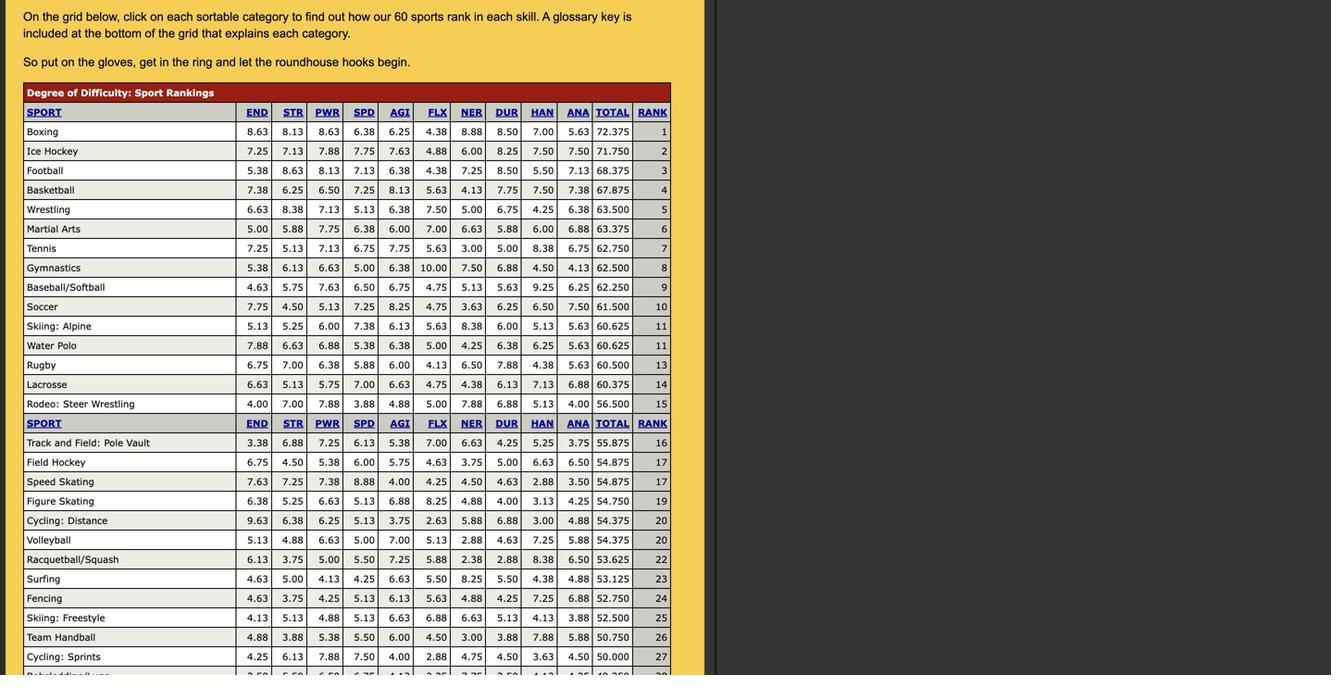 Task type: describe. For each thing, give the bounding box(es) containing it.
begin.
[[378, 55, 411, 69]]

0 horizontal spatial 3.63
[[462, 301, 483, 312]]

63.500
[[597, 204, 630, 215]]

track and field: pole vault
[[27, 437, 150, 448]]

str link for flx link associated with second han link from the bottom of the page
[[283, 106, 303, 118]]

volleyball
[[27, 534, 71, 545]]

22
[[656, 554, 668, 565]]

7.13 68.375
[[569, 165, 630, 176]]

ice hockey
[[27, 145, 78, 156]]

polo
[[57, 340, 77, 351]]

50.750
[[597, 632, 630, 643]]

ana for total link associated with 2nd han link's ana link
[[567, 418, 590, 429]]

cycling: for cycling: distance
[[27, 515, 64, 526]]

7.50 71.750
[[569, 145, 630, 156]]

13
[[656, 359, 668, 370]]

60.625 for 6.25
[[597, 340, 630, 351]]

glossary
[[553, 10, 598, 24]]

ner link for the 'dur' link corresponding to 2nd han link
[[461, 418, 483, 429]]

of inside on the grid below, click on each sortable category to find out how our 60 sports rank in each skill. a glossary key is included at the bottom of the grid that explains each category.
[[145, 26, 155, 40]]

20 for 5.88 54.375
[[656, 534, 668, 545]]

martial
[[27, 223, 58, 234]]

included
[[23, 26, 68, 40]]

6.25 62.250
[[569, 282, 630, 293]]

62.250
[[597, 282, 630, 293]]

17 for 6.50 54.875
[[656, 457, 668, 468]]

water polo
[[27, 340, 77, 351]]

5.63 60.625 for 6.25
[[569, 340, 630, 351]]

3.13
[[533, 495, 554, 507]]

19
[[656, 495, 668, 507]]

1 vertical spatial grid
[[178, 26, 198, 40]]

figure
[[27, 495, 56, 507]]

54.750
[[597, 495, 630, 507]]

speed
[[27, 476, 56, 487]]

4.50 50.000
[[569, 651, 630, 662]]

boxing
[[27, 126, 58, 137]]

spd for 2nd han link
[[354, 418, 375, 429]]

fencing
[[27, 593, 62, 604]]

1 vertical spatial 5.25
[[533, 437, 554, 448]]

rank for total link associated with 2nd han link rank link
[[638, 418, 668, 429]]

0 horizontal spatial in
[[160, 55, 169, 69]]

surfing
[[27, 573, 60, 584]]

3.50
[[569, 476, 590, 487]]

60.500
[[597, 359, 630, 370]]

2 sport from the top
[[27, 418, 62, 429]]

out
[[328, 10, 345, 24]]

distance
[[68, 515, 108, 526]]

4.88 54.375
[[569, 515, 630, 526]]

4.75 for 5.13
[[426, 282, 447, 293]]

rank link for total link associated with 2nd han link
[[638, 418, 668, 429]]

the left 'ring'
[[172, 55, 189, 69]]

2.38
[[462, 554, 483, 565]]

arts
[[62, 223, 80, 234]]

8
[[662, 262, 668, 273]]

on inside on the grid below, click on each sortable category to find out how our 60 sports rank in each skill. a glossary key is included at the bottom of the grid that explains each category.
[[150, 10, 164, 24]]

speed skating
[[27, 476, 94, 487]]

sprints
[[68, 651, 101, 662]]

water
[[27, 340, 54, 351]]

1 horizontal spatial 7.63
[[319, 282, 340, 293]]

to
[[292, 10, 302, 24]]

55.875
[[597, 437, 630, 448]]

0 horizontal spatial 7.63
[[247, 476, 268, 487]]

pwr for str link related to flx link corresponding to 2nd han link
[[315, 418, 340, 429]]

1 horizontal spatial 8.63
[[282, 165, 303, 176]]

50.000
[[597, 651, 630, 662]]

rank link for second han link from the bottom of the page total link
[[638, 106, 668, 118]]

spd link for str link related to flx link corresponding to 2nd han link
[[354, 418, 375, 429]]

17 for 3.50 54.875
[[656, 476, 668, 487]]

ner link for second han link from the bottom of the page's the 'dur' link
[[461, 106, 483, 118]]

at
[[71, 26, 81, 40]]

1 vertical spatial 3.00
[[533, 515, 554, 526]]

0 horizontal spatial 8.13
[[282, 126, 303, 137]]

5.63 72.375
[[569, 126, 630, 137]]

6.38 63.500
[[569, 204, 630, 215]]

vault
[[126, 437, 150, 448]]

total for second han link from the bottom of the page total link
[[596, 106, 630, 118]]

1 vertical spatial wrestling
[[91, 398, 135, 409]]

8.50 for 7.25
[[497, 165, 518, 176]]

skiing: freestyle
[[27, 612, 105, 623]]

rugby
[[27, 359, 56, 370]]

11 for 5.13
[[656, 320, 668, 332]]

0 vertical spatial and
[[216, 55, 236, 69]]

62.750
[[597, 243, 630, 254]]

0 horizontal spatial each
[[167, 10, 193, 24]]

2
[[662, 145, 668, 156]]

ana total rank for total link associated with 2nd han link
[[567, 418, 668, 429]]

5.63 60.500
[[569, 359, 630, 370]]

1 horizontal spatial 3.63
[[533, 651, 554, 662]]

rodeo: steer wrestling
[[27, 398, 135, 409]]

25
[[656, 612, 668, 623]]

0 horizontal spatial of
[[67, 87, 78, 98]]

9.25
[[533, 282, 554, 293]]

click
[[124, 10, 147, 24]]

cycling: sprints
[[27, 651, 101, 662]]

tennis
[[27, 243, 56, 254]]

so
[[23, 55, 38, 69]]

6
[[662, 223, 668, 234]]

cycling: for cycling: sprints
[[27, 651, 64, 662]]

62.500
[[597, 262, 630, 273]]

handball
[[55, 632, 95, 643]]

field hockey
[[27, 457, 86, 468]]

flx link for 2nd han link
[[428, 418, 447, 429]]

0 vertical spatial wrestling
[[27, 204, 70, 215]]

cycling: distance
[[27, 515, 108, 526]]

rank
[[447, 10, 471, 24]]

5
[[662, 204, 668, 215]]

agi link for spd link corresponding to str link related to flx link corresponding to 2nd han link
[[390, 418, 410, 429]]

dur for second han link from the bottom of the page's the 'dur' link
[[496, 106, 518, 118]]

53.625
[[597, 554, 630, 565]]

1
[[662, 126, 668, 137]]

total link for 2nd han link
[[596, 418, 630, 429]]

dur link for 2nd han link
[[496, 418, 518, 429]]

skating for speed skating
[[59, 476, 94, 487]]

agi link for spd link for flx link associated with second han link from the bottom of the page's str link
[[390, 106, 410, 118]]

rankings
[[166, 87, 214, 98]]

the down at
[[78, 55, 95, 69]]

5.63 60.625 for 5.13
[[569, 320, 630, 332]]

10
[[656, 301, 668, 312]]

1 horizontal spatial 5.75
[[319, 379, 340, 390]]

56.500
[[597, 398, 630, 409]]

60.625 for 5.13
[[597, 320, 630, 332]]

str link for flx link corresponding to 2nd han link
[[283, 418, 303, 429]]

flx for flx link corresponding to 2nd han link
[[428, 418, 447, 429]]

24
[[656, 593, 668, 604]]

gloves,
[[98, 55, 136, 69]]

gymnastics
[[27, 262, 81, 273]]

that
[[202, 26, 222, 40]]

6.88 52.750
[[569, 593, 630, 604]]

alpine
[[63, 320, 91, 332]]

2 horizontal spatial each
[[487, 10, 513, 24]]

let
[[239, 55, 252, 69]]

hooks
[[342, 55, 375, 69]]

6.88 60.375
[[569, 379, 630, 390]]

23
[[656, 573, 668, 584]]

martial arts
[[27, 223, 80, 234]]

8.50 for 8.88
[[497, 126, 518, 137]]

1 horizontal spatial 8.88
[[462, 126, 483, 137]]

9.63
[[247, 515, 268, 526]]

61.500
[[597, 301, 630, 312]]

han for 2nd han link
[[531, 418, 554, 429]]

1 vertical spatial on
[[61, 55, 75, 69]]

1 sport from the top
[[27, 106, 62, 118]]

71.750
[[597, 145, 630, 156]]

54.375 for 4.88 54.375
[[597, 515, 630, 526]]

4.88 53.125
[[569, 573, 630, 584]]

basketball
[[27, 184, 75, 195]]

field:
[[75, 437, 101, 448]]

20 for 4.88 54.375
[[656, 515, 668, 526]]

in inside on the grid below, click on each sortable category to find out how our 60 sports rank in each skill. a glossary key is included at the bottom of the grid that explains each category.
[[474, 10, 484, 24]]

team
[[27, 632, 52, 643]]



Task type: locate. For each thing, give the bounding box(es) containing it.
6.38
[[354, 126, 375, 137], [389, 165, 410, 176], [389, 204, 410, 215], [569, 204, 590, 215], [354, 223, 375, 234], [389, 262, 410, 273], [389, 340, 410, 351], [497, 340, 518, 351], [319, 359, 340, 370], [247, 495, 268, 507], [282, 515, 303, 526]]

0 vertical spatial han
[[531, 106, 554, 118]]

1 agi from the top
[[390, 106, 410, 118]]

ner link
[[461, 106, 483, 118], [461, 418, 483, 429]]

skating up figure skating
[[59, 476, 94, 487]]

6.88 63.375
[[569, 223, 630, 234]]

6.75 62.750
[[569, 243, 630, 254]]

each
[[167, 10, 193, 24], [487, 10, 513, 24], [273, 26, 299, 40]]

2 end link from the top
[[246, 418, 268, 429]]

0 vertical spatial flx
[[428, 106, 447, 118]]

3.50 54.875
[[569, 476, 630, 487]]

ring
[[192, 55, 213, 69]]

17 up 19 at the bottom
[[656, 476, 668, 487]]

1 horizontal spatial grid
[[178, 26, 198, 40]]

6.50
[[319, 184, 340, 195], [354, 282, 375, 293], [533, 301, 554, 312], [462, 359, 483, 370], [569, 457, 590, 468], [569, 554, 590, 565]]

skating for figure skating
[[59, 495, 94, 507]]

0 vertical spatial rank link
[[638, 106, 668, 118]]

1 vertical spatial 54.375
[[597, 534, 630, 545]]

1 agi link from the top
[[390, 106, 410, 118]]

in
[[474, 10, 484, 24], [160, 55, 169, 69]]

0 vertical spatial on
[[150, 10, 164, 24]]

each left sortable
[[167, 10, 193, 24]]

1 horizontal spatial in
[[474, 10, 484, 24]]

total link down 56.500
[[596, 418, 630, 429]]

54.875 up '54.750'
[[597, 476, 630, 487]]

so put on the gloves, get in the ring and let the roundhouse hooks begin.
[[23, 55, 411, 69]]

below,
[[86, 10, 120, 24]]

1 flx from the top
[[428, 106, 447, 118]]

2 dur from the top
[[496, 418, 518, 429]]

1 end from the top
[[246, 106, 268, 118]]

rank up 16
[[638, 418, 668, 429]]

1 vertical spatial han link
[[531, 418, 554, 429]]

skating
[[59, 476, 94, 487], [59, 495, 94, 507]]

total down 56.500
[[596, 418, 630, 429]]

rank for rank link related to second han link from the bottom of the page total link
[[638, 106, 668, 118]]

0 vertical spatial sport
[[27, 106, 62, 118]]

4.25
[[533, 204, 554, 215], [462, 340, 483, 351], [497, 437, 518, 448], [426, 476, 447, 487], [569, 495, 590, 507], [354, 573, 375, 584], [319, 593, 340, 604], [497, 593, 518, 604], [247, 651, 268, 662]]

dur link
[[496, 106, 518, 118], [496, 418, 518, 429]]

ana link
[[567, 106, 590, 118], [567, 418, 590, 429]]

sport link down degree
[[27, 106, 62, 118]]

1 total from the top
[[596, 106, 630, 118]]

figure skating
[[27, 495, 94, 507]]

end link for flx link associated with second han link from the bottom of the page's str link
[[246, 106, 268, 118]]

spd link for flx link associated with second han link from the bottom of the page's str link
[[354, 106, 375, 118]]

1 vertical spatial 8.50
[[497, 165, 518, 176]]

11 up 13
[[656, 340, 668, 351]]

2 pwr link from the top
[[315, 418, 340, 429]]

4.88
[[426, 145, 447, 156], [389, 398, 410, 409], [462, 495, 483, 507], [569, 515, 590, 526], [282, 534, 303, 545], [569, 573, 590, 584], [462, 593, 483, 604], [319, 612, 340, 623], [247, 632, 268, 643]]

2 agi link from the top
[[390, 418, 410, 429]]

0 vertical spatial hockey
[[44, 145, 78, 156]]

2 spd from the top
[[354, 418, 375, 429]]

agi
[[390, 106, 410, 118], [390, 418, 410, 429]]

1 rank from the top
[[638, 106, 668, 118]]

7
[[662, 243, 668, 254]]

1 skiing: from the top
[[27, 320, 60, 332]]

soccer
[[27, 301, 58, 312]]

6.50 53.625
[[569, 554, 630, 565]]

1 spd from the top
[[354, 106, 375, 118]]

17 down 16
[[656, 457, 668, 468]]

1 vertical spatial of
[[67, 87, 78, 98]]

pwr link for flx link associated with second han link from the bottom of the page's str link
[[315, 106, 340, 118]]

sport link for second han link from the bottom of the page
[[27, 106, 62, 118]]

1 vertical spatial han
[[531, 418, 554, 429]]

1 8.50 from the top
[[497, 126, 518, 137]]

2 20 from the top
[[656, 534, 668, 545]]

2 60.625 from the top
[[597, 340, 630, 351]]

0 vertical spatial pwr link
[[315, 106, 340, 118]]

1 vertical spatial agi
[[390, 418, 410, 429]]

ana link for second han link from the bottom of the page total link
[[567, 106, 590, 118]]

1 vertical spatial str link
[[283, 418, 303, 429]]

1 vertical spatial dur link
[[496, 418, 518, 429]]

sortable
[[196, 10, 239, 24]]

5.25
[[282, 320, 303, 332], [533, 437, 554, 448], [282, 495, 303, 507]]

26
[[656, 632, 668, 643]]

1 sport link from the top
[[27, 106, 62, 118]]

hockey for ice hockey
[[44, 145, 78, 156]]

sport link down rodeo:
[[27, 418, 62, 429]]

and up field hockey
[[55, 437, 72, 448]]

skating up cycling: distance
[[59, 495, 94, 507]]

ana down 4.00 56.500 on the bottom of page
[[567, 418, 590, 429]]

1 vertical spatial total
[[596, 418, 630, 429]]

steer
[[63, 398, 88, 409]]

20
[[656, 515, 668, 526], [656, 534, 668, 545]]

skiing: down soccer
[[27, 320, 60, 332]]

cycling: down team
[[27, 651, 64, 662]]

5.25 for 8.25
[[282, 495, 303, 507]]

0 vertical spatial cycling:
[[27, 515, 64, 526]]

1 vertical spatial sport
[[27, 418, 62, 429]]

ana link for total link associated with 2nd han link
[[567, 418, 590, 429]]

2 han from the top
[[531, 418, 554, 429]]

6.25
[[389, 126, 410, 137], [282, 184, 303, 195], [569, 282, 590, 293], [497, 301, 518, 312], [533, 340, 554, 351], [319, 515, 340, 526]]

skiing: down the fencing
[[27, 612, 60, 623]]

2 agi from the top
[[390, 418, 410, 429]]

2 vertical spatial 8.13
[[389, 184, 410, 195]]

0 vertical spatial ana total rank
[[567, 106, 668, 118]]

flx for flx link associated with second han link from the bottom of the page
[[428, 106, 447, 118]]

20 up 22
[[656, 534, 668, 545]]

2 rank link from the top
[[638, 418, 668, 429]]

ana total rank up 72.375
[[567, 106, 668, 118]]

in right rank
[[474, 10, 484, 24]]

4.75 for 4.38
[[426, 379, 447, 390]]

in right "get"
[[160, 55, 169, 69]]

sport down rodeo:
[[27, 418, 62, 429]]

2 cycling: from the top
[[27, 651, 64, 662]]

1 vertical spatial ana total rank
[[567, 418, 668, 429]]

1 han from the top
[[531, 106, 554, 118]]

54.375
[[597, 515, 630, 526], [597, 534, 630, 545]]

total up 72.375
[[596, 106, 630, 118]]

2 dur link from the top
[[496, 418, 518, 429]]

1 dur link from the top
[[496, 106, 518, 118]]

1 pwr from the top
[[315, 106, 340, 118]]

sport link for 2nd han link
[[27, 418, 62, 429]]

2 8.50 from the top
[[497, 165, 518, 176]]

grid
[[63, 10, 83, 24], [178, 26, 198, 40]]

ner for flx link associated with second han link from the bottom of the page
[[461, 106, 483, 118]]

0 horizontal spatial wrestling
[[27, 204, 70, 215]]

baseball/softball
[[27, 282, 105, 293]]

4.50
[[533, 262, 554, 273], [282, 301, 303, 312], [282, 457, 303, 468], [462, 476, 483, 487], [426, 632, 447, 643], [497, 651, 518, 662], [569, 651, 590, 662]]

lacrosse
[[27, 379, 67, 390]]

cycling: up volleyball
[[27, 515, 64, 526]]

0 horizontal spatial 5.75
[[282, 282, 303, 293]]

our
[[374, 10, 391, 24]]

1 vertical spatial 20
[[656, 534, 668, 545]]

54.375 up 53.625
[[597, 534, 630, 545]]

1 ner from the top
[[461, 106, 483, 118]]

54.375 for 5.88 54.375
[[597, 534, 630, 545]]

cycling:
[[27, 515, 64, 526], [27, 651, 64, 662]]

2 skiing: from the top
[[27, 612, 60, 623]]

0 vertical spatial 54.375
[[597, 515, 630, 526]]

sport link
[[27, 106, 62, 118], [27, 418, 62, 429]]

1 skating from the top
[[59, 476, 94, 487]]

1 ana from the top
[[567, 106, 590, 118]]

2 str from the top
[[283, 418, 303, 429]]

0 vertical spatial ner link
[[461, 106, 483, 118]]

2 horizontal spatial 8.63
[[319, 126, 340, 137]]

1 vertical spatial pwr link
[[315, 418, 340, 429]]

7.50
[[533, 145, 554, 156], [569, 145, 590, 156], [533, 184, 554, 195], [426, 204, 447, 215], [462, 262, 483, 273], [569, 301, 590, 312], [354, 651, 375, 662]]

rank link
[[638, 106, 668, 118], [638, 418, 668, 429]]

0 vertical spatial total
[[596, 106, 630, 118]]

0 vertical spatial pwr
[[315, 106, 340, 118]]

6.88
[[569, 223, 590, 234], [497, 262, 518, 273], [319, 340, 340, 351], [569, 379, 590, 390], [497, 398, 518, 409], [282, 437, 303, 448], [389, 495, 410, 507], [497, 515, 518, 526], [569, 593, 590, 604], [426, 612, 447, 623]]

2 ana from the top
[[567, 418, 590, 429]]

0 vertical spatial spd link
[[354, 106, 375, 118]]

0 vertical spatial 54.875
[[597, 457, 630, 468]]

grid up at
[[63, 10, 83, 24]]

60.625 up 60.500
[[597, 340, 630, 351]]

str for flx link associated with second han link from the bottom of the page's str link
[[283, 106, 303, 118]]

on right put
[[61, 55, 75, 69]]

1 cycling: from the top
[[27, 515, 64, 526]]

1 vertical spatial rank link
[[638, 418, 668, 429]]

total link
[[596, 106, 630, 118], [596, 418, 630, 429]]

wrestling down the basketball
[[27, 204, 70, 215]]

1 han link from the top
[[531, 106, 554, 118]]

ana for ana link related to second han link from the bottom of the page total link
[[567, 106, 590, 118]]

68.375
[[597, 165, 630, 176]]

ana up 5.63 72.375
[[567, 106, 590, 118]]

3.00 for 3.88
[[462, 632, 483, 643]]

1 horizontal spatial 8.13
[[319, 165, 340, 176]]

end link down let at left top
[[246, 106, 268, 118]]

football
[[27, 165, 63, 176]]

0 vertical spatial str
[[283, 106, 303, 118]]

15
[[656, 398, 668, 409]]

0 vertical spatial 8.88
[[462, 126, 483, 137]]

6.63
[[247, 204, 268, 215], [462, 223, 483, 234], [319, 262, 340, 273], [282, 340, 303, 351], [247, 379, 268, 390], [389, 379, 410, 390], [462, 437, 483, 448], [533, 457, 554, 468], [319, 495, 340, 507], [319, 534, 340, 545], [389, 573, 410, 584], [389, 612, 410, 623], [462, 612, 483, 623]]

2 spd link from the top
[[354, 418, 375, 429]]

each left skill.
[[487, 10, 513, 24]]

1 vertical spatial end
[[246, 418, 268, 429]]

on
[[23, 10, 39, 24]]

2 17 from the top
[[656, 476, 668, 487]]

1 rank link from the top
[[638, 106, 668, 118]]

pwr link for str link related to flx link corresponding to 2nd han link
[[315, 418, 340, 429]]

1 vertical spatial 17
[[656, 476, 668, 487]]

str for str link related to flx link corresponding to 2nd han link
[[283, 418, 303, 429]]

end link up 3.38
[[246, 418, 268, 429]]

the up included
[[43, 10, 59, 24]]

ana link down 4.00 56.500 on the bottom of page
[[567, 418, 590, 429]]

11 down 10
[[656, 320, 668, 332]]

3
[[662, 165, 668, 176]]

hockey up the football
[[44, 145, 78, 156]]

0 vertical spatial rank
[[638, 106, 668, 118]]

2 total from the top
[[596, 418, 630, 429]]

key
[[601, 10, 620, 24]]

1 vertical spatial ana link
[[567, 418, 590, 429]]

20 down 19 at the bottom
[[656, 515, 668, 526]]

0 vertical spatial 17
[[656, 457, 668, 468]]

the right bottom
[[158, 26, 175, 40]]

1 spd link from the top
[[354, 106, 375, 118]]

1 vertical spatial 3.63
[[533, 651, 554, 662]]

3.38
[[247, 437, 268, 448]]

0 horizontal spatial grid
[[63, 10, 83, 24]]

sport
[[135, 87, 163, 98]]

8.50 left the 7.13 68.375
[[497, 165, 518, 176]]

2 end from the top
[[246, 418, 268, 429]]

1 vertical spatial sport link
[[27, 418, 62, 429]]

total for total link associated with 2nd han link
[[596, 418, 630, 429]]

1 vertical spatial rank
[[638, 418, 668, 429]]

0 horizontal spatial 8.63
[[247, 126, 268, 137]]

the right at
[[85, 26, 101, 40]]

1 vertical spatial 8.13
[[319, 165, 340, 176]]

8.38
[[282, 204, 303, 215], [533, 243, 554, 254], [462, 320, 483, 332], [533, 554, 554, 565]]

3.00 for 5.00
[[462, 243, 483, 254]]

a
[[542, 10, 550, 24]]

2 rank from the top
[[638, 418, 668, 429]]

1 dur from the top
[[496, 106, 518, 118]]

1 total link from the top
[[596, 106, 630, 118]]

flx link for second han link from the bottom of the page
[[428, 106, 447, 118]]

2 ner from the top
[[461, 418, 483, 429]]

degree of difficulty: sport rankings
[[27, 87, 214, 98]]

rank link up 16
[[638, 418, 668, 429]]

on right "click"
[[150, 10, 164, 24]]

end for flx link associated with second han link from the bottom of the page's str link
[[246, 106, 268, 118]]

0 vertical spatial dur
[[496, 106, 518, 118]]

2 flx from the top
[[428, 418, 447, 429]]

1 5.63 60.625 from the top
[[569, 320, 630, 332]]

0 vertical spatial 8.13
[[282, 126, 303, 137]]

0 vertical spatial 3.63
[[462, 301, 483, 312]]

hockey
[[44, 145, 78, 156], [52, 457, 86, 468]]

str
[[283, 106, 303, 118], [283, 418, 303, 429]]

1 vertical spatial 60.625
[[597, 340, 630, 351]]

put
[[41, 55, 58, 69]]

dur link for second han link from the bottom of the page
[[496, 106, 518, 118]]

2 horizontal spatial 5.75
[[389, 457, 410, 468]]

2 54.875 from the top
[[597, 476, 630, 487]]

1 vertical spatial pwr
[[315, 418, 340, 429]]

0 vertical spatial 5.75
[[282, 282, 303, 293]]

1 vertical spatial ner link
[[461, 418, 483, 429]]

0 vertical spatial 20
[[656, 515, 668, 526]]

1 horizontal spatial each
[[273, 26, 299, 40]]

1 vertical spatial total link
[[596, 418, 630, 429]]

the right let at left top
[[255, 55, 272, 69]]

racquetball/squash
[[27, 554, 119, 565]]

0 vertical spatial 5.25
[[282, 320, 303, 332]]

0 vertical spatial spd
[[354, 106, 375, 118]]

2 vertical spatial 5.75
[[389, 457, 410, 468]]

1 20 from the top
[[656, 515, 668, 526]]

1 str from the top
[[283, 106, 303, 118]]

1 17 from the top
[[656, 457, 668, 468]]

0 horizontal spatial 8.88
[[354, 476, 375, 487]]

ana link up 5.63 72.375
[[567, 106, 590, 118]]

of right degree
[[67, 87, 78, 98]]

end up 3.38
[[246, 418, 268, 429]]

1 vertical spatial hockey
[[52, 457, 86, 468]]

ana total rank for second han link from the bottom of the page total link
[[567, 106, 668, 118]]

end link for str link related to flx link corresponding to 2nd han link
[[246, 418, 268, 429]]

2 ner link from the top
[[461, 418, 483, 429]]

54.875 for 3.50 54.875
[[597, 476, 630, 487]]

4.25 54.750
[[569, 495, 630, 507]]

rank up 1
[[638, 106, 668, 118]]

0 vertical spatial total link
[[596, 106, 630, 118]]

2 sport link from the top
[[27, 418, 62, 429]]

0 vertical spatial skating
[[59, 476, 94, 487]]

dur for the 'dur' link corresponding to 2nd han link
[[496, 418, 518, 429]]

0 vertical spatial 5.63 60.625
[[569, 320, 630, 332]]

54.375 down '54.750'
[[597, 515, 630, 526]]

each down the to at the top of the page
[[273, 26, 299, 40]]

3.88 52.500
[[569, 612, 630, 623]]

52.750
[[597, 593, 630, 604]]

60
[[395, 10, 408, 24]]

1 54.875 from the top
[[597, 457, 630, 468]]

5.63 60.625 down 7.50 61.500 on the left top of page
[[569, 320, 630, 332]]

1 vertical spatial skating
[[59, 495, 94, 507]]

0 vertical spatial ana link
[[567, 106, 590, 118]]

end link
[[246, 106, 268, 118], [246, 418, 268, 429]]

flx link
[[428, 106, 447, 118], [428, 418, 447, 429]]

wrestling right steer
[[91, 398, 135, 409]]

of down "click"
[[145, 26, 155, 40]]

7.38 67.875
[[569, 184, 630, 195]]

total link up 72.375
[[596, 106, 630, 118]]

2 horizontal spatial 7.63
[[389, 145, 410, 156]]

1 ana link from the top
[[567, 106, 590, 118]]

2 flx link from the top
[[428, 418, 447, 429]]

2 pwr from the top
[[315, 418, 340, 429]]

han for second han link from the bottom of the page
[[531, 106, 554, 118]]

6.13
[[282, 262, 303, 273], [389, 320, 410, 332], [497, 379, 518, 390], [354, 437, 375, 448], [247, 554, 268, 565], [389, 593, 410, 604], [282, 651, 303, 662]]

2 54.375 from the top
[[597, 534, 630, 545]]

1 54.375 from the top
[[597, 515, 630, 526]]

sport down degree
[[27, 106, 62, 118]]

end for str link related to flx link corresponding to 2nd han link
[[246, 418, 268, 429]]

1 end link from the top
[[246, 106, 268, 118]]

2 total link from the top
[[596, 418, 630, 429]]

skiing: for skiing: freestyle
[[27, 612, 60, 623]]

0 vertical spatial han link
[[531, 106, 554, 118]]

explains
[[225, 26, 269, 40]]

1 vertical spatial 54.875
[[597, 476, 630, 487]]

0 horizontal spatial and
[[55, 437, 72, 448]]

2 vertical spatial 3.00
[[462, 632, 483, 643]]

0 vertical spatial ana
[[567, 106, 590, 118]]

54.875 down "55.875" at left
[[597, 457, 630, 468]]

total link for second han link from the bottom of the page
[[596, 106, 630, 118]]

0 vertical spatial dur link
[[496, 106, 518, 118]]

60.625 down 61.500
[[597, 320, 630, 332]]

2 11 from the top
[[656, 340, 668, 351]]

7.13
[[282, 145, 303, 156], [354, 165, 375, 176], [569, 165, 590, 176], [319, 204, 340, 215], [319, 243, 340, 254], [533, 379, 554, 390]]

1 ana total rank from the top
[[567, 106, 668, 118]]

grid left that
[[178, 26, 198, 40]]

rank link up 1
[[638, 106, 668, 118]]

1 flx link from the top
[[428, 106, 447, 118]]

1 11 from the top
[[656, 320, 668, 332]]

1 vertical spatial dur
[[496, 418, 518, 429]]

54.875 for 6.50 54.875
[[597, 457, 630, 468]]

0 vertical spatial skiing:
[[27, 320, 60, 332]]

and left let at left top
[[216, 55, 236, 69]]

5.50
[[533, 165, 554, 176], [354, 554, 375, 565], [426, 573, 447, 584], [497, 573, 518, 584], [354, 632, 375, 643]]

2 horizontal spatial 8.13
[[389, 184, 410, 195]]

end down let at left top
[[246, 106, 268, 118]]

pwr
[[315, 106, 340, 118], [315, 418, 340, 429]]

14
[[656, 379, 668, 390]]

ner for flx link corresponding to 2nd han link
[[461, 418, 483, 429]]

5.25 for 5.63
[[282, 320, 303, 332]]

2 str link from the top
[[283, 418, 303, 429]]

ana total rank down 56.500
[[567, 418, 668, 429]]

1 pwr link from the top
[[315, 106, 340, 118]]

2 skating from the top
[[59, 495, 94, 507]]

1 vertical spatial 5.75
[[319, 379, 340, 390]]

16
[[656, 437, 668, 448]]

2 5.63 60.625 from the top
[[569, 340, 630, 351]]

1 str link from the top
[[283, 106, 303, 118]]

0 vertical spatial str link
[[283, 106, 303, 118]]

spd for second han link from the bottom of the page
[[354, 106, 375, 118]]

hockey for field hockey
[[52, 457, 86, 468]]

10.00
[[420, 262, 447, 273]]

0 vertical spatial 7.63
[[389, 145, 410, 156]]

1 ner link from the top
[[461, 106, 483, 118]]

4.75 for 3.63
[[426, 301, 447, 312]]

flx
[[428, 106, 447, 118], [428, 418, 447, 429]]

0 vertical spatial 3.00
[[462, 243, 483, 254]]

2 ana total rank from the top
[[567, 418, 668, 429]]

2.88
[[533, 476, 554, 487], [462, 534, 483, 545], [497, 554, 518, 565], [426, 651, 447, 662]]

roundhouse
[[275, 55, 339, 69]]

2 han link from the top
[[531, 418, 554, 429]]

5.63 60.625 up 5.63 60.500
[[569, 340, 630, 351]]

1 vertical spatial and
[[55, 437, 72, 448]]

pwr for flx link associated with second han link from the bottom of the page's str link
[[315, 106, 340, 118]]

2 ana link from the top
[[567, 418, 590, 429]]

skiing: for skiing: alpine
[[27, 320, 60, 332]]

2.63
[[426, 515, 447, 526]]

3.75 55.875
[[569, 437, 630, 448]]

1 60.625 from the top
[[597, 320, 630, 332]]

8.50 left 5.63 72.375
[[497, 126, 518, 137]]

rodeo:
[[27, 398, 60, 409]]

11 for 6.25
[[656, 340, 668, 351]]

hockey up speed skating
[[52, 457, 86, 468]]



Task type: vqa. For each thing, say whether or not it's contained in the screenshot.
the topmost season
no



